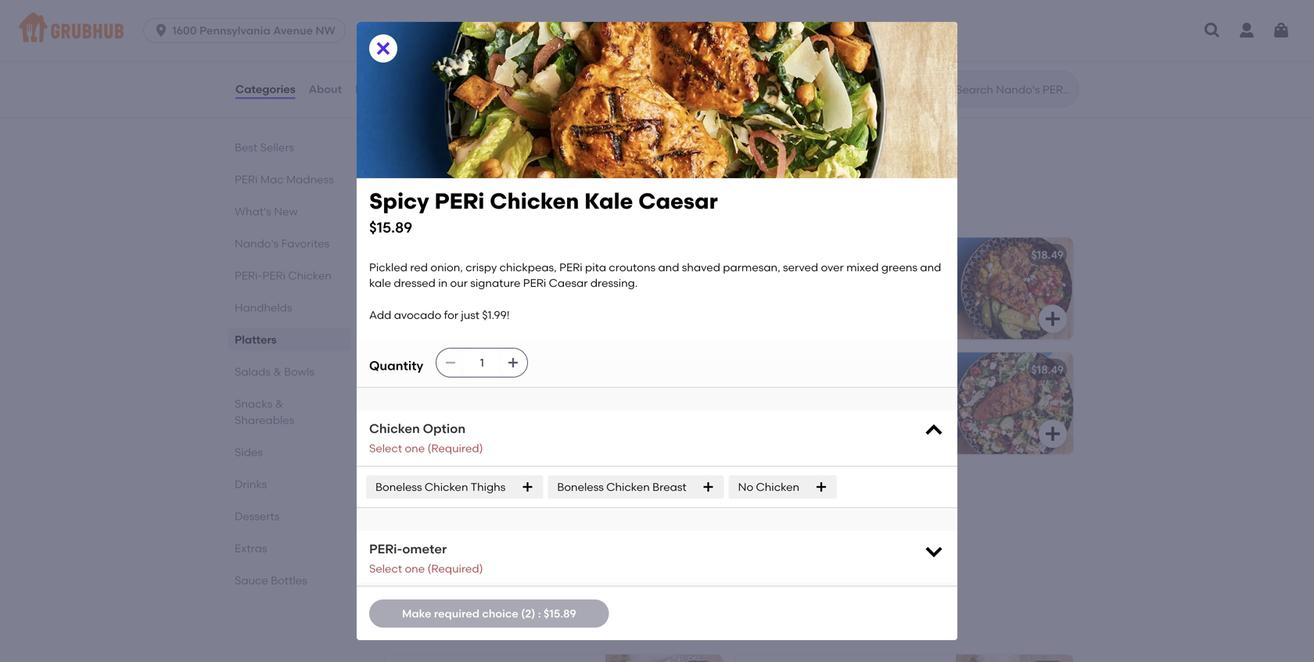 Task type: locate. For each thing, give the bounding box(es) containing it.
spicy
[[369, 188, 429, 214], [394, 478, 424, 492]]

0 horizontal spatial pita
[[585, 261, 606, 274]]

crispy
[[466, 261, 497, 274], [771, 401, 803, 415]]

0 horizontal spatial chickpeas,
[[500, 261, 557, 274]]

$29.59
[[680, 78, 713, 91]]

1 vertical spatial crispy
[[771, 401, 803, 415]]

1 vertical spatial kale
[[500, 478, 523, 492]]

peri- down nando's
[[235, 269, 262, 282]]

$15.89 for spicy peri chicken kale caesar
[[369, 219, 412, 236]]

1 vertical spatial for
[[492, 623, 505, 635]]

snacks
[[235, 397, 272, 411], [382, 602, 441, 622]]

1 vertical spatial salads
[[235, 365, 271, 379]]

search icon image
[[931, 80, 950, 99]]

red left onion, at the left of the page
[[410, 261, 428, 274]]

1 vertical spatial peri-
[[369, 542, 402, 557]]

select
[[369, 442, 402, 455], [369, 562, 402, 576]]

(2)
[[521, 607, 535, 621]]

over inside roasted red peppers, grilled corn and hummus served over portuguese rice and arugula.
[[505, 286, 527, 300]]

chicken down favorites
[[288, 269, 332, 282]]

crispy up signature
[[466, 261, 497, 274]]

0 vertical spatial served
[[783, 261, 818, 274]]

1 horizontal spatial $15.89
[[544, 607, 576, 621]]

over inside tomato cucumber & onion salad, feta, crispy chickpeas, peri pita croutons served over mixed greens dressed in peri ranch.
[[832, 417, 855, 431]]

1 vertical spatial $18.49
[[1031, 363, 1064, 377]]

peri-peri wings image
[[605, 655, 723, 662]]

served right the parmesan,
[[783, 261, 818, 274]]

0 vertical spatial mixed
[[846, 261, 879, 274]]

0 horizontal spatial dressed
[[394, 277, 436, 290]]

(required)
[[427, 442, 483, 455], [427, 562, 483, 576]]

1 vertical spatial croutons
[[745, 417, 791, 431]]

roasted red peppers, grilled corn and hummus served over portuguese rice and arugula.
[[394, 271, 570, 316]]

extras
[[235, 542, 267, 555]]

spicy up pickled
[[369, 188, 429, 214]]

Input item quantity number field
[[465, 349, 499, 377]]

peri right grilled
[[559, 261, 582, 274]]

2 one from the top
[[405, 562, 425, 576]]

red inside pickled red onion, crispy chickpeas, peri pita croutons and shaved parmesan, served over mixed greens and kale dressed in our signature peri caesar dressing. add avocado for just $1.99!
[[410, 261, 428, 274]]

feta,
[[745, 401, 769, 415]]

2 boneless from the left
[[557, 480, 604, 494]]

1 horizontal spatial salads
[[382, 201, 438, 221]]

kale for spicy peri chicken kale caesar
[[500, 478, 523, 492]]

best
[[235, 141, 257, 154]]

caesar right thighs
[[526, 478, 565, 492]]

$15.89 for make required choice (2)
[[544, 607, 576, 621]]

one down ometer
[[405, 562, 425, 576]]

0 horizontal spatial snacks
[[235, 397, 272, 411]]

rainbow vegetarian bowl image
[[605, 353, 723, 455]]

1 one from the top
[[405, 442, 425, 455]]

red inside roasted red peppers, grilled corn and hummus served over portuguese rice and arugula.
[[441, 271, 459, 284]]

one for peri-
[[405, 562, 425, 576]]

1 vertical spatial caesar
[[549, 277, 588, 290]]

0 vertical spatial croutons
[[609, 261, 656, 274]]

0 vertical spatial one
[[405, 442, 425, 455]]

signature
[[470, 277, 520, 290]]

1 vertical spatial dressed
[[745, 433, 786, 446]]

served down 'peppers,'
[[467, 286, 502, 300]]

wings
[[458, 78, 491, 91]]

over inside pickled red onion, crispy chickpeas, peri pita croutons and shaved parmesan, served over mixed greens and kale dressed in our signature peri caesar dressing. add avocado for just $1.99!
[[821, 261, 844, 274]]

snacks up prepare at the left of the page
[[382, 602, 441, 622]]

for
[[444, 308, 458, 322], [492, 623, 505, 635]]

caesar right grilled
[[549, 277, 588, 290]]

&
[[442, 201, 455, 221], [273, 365, 281, 379], [845, 386, 854, 399], [275, 397, 283, 411], [445, 602, 458, 622]]

2 (required) from the top
[[427, 562, 483, 576]]

svg image
[[1203, 21, 1222, 40], [1272, 21, 1291, 40], [153, 23, 169, 38], [374, 39, 393, 58], [693, 139, 712, 158], [444, 357, 457, 369], [507, 357, 520, 369], [923, 420, 945, 442], [1043, 425, 1062, 444], [521, 481, 534, 493], [923, 540, 945, 562]]

rainbow
[[394, 363, 441, 377]]

greens for pickled red onion, crispy chickpeas, peri pita croutons and shaved parmesan, served over mixed greens and kale dressed in our signature peri caesar dressing. add avocado for just $1.99!
[[881, 261, 917, 274]]

chicken option select one (required)
[[369, 421, 483, 455]]

spicy for spicy peri chicken kale caesar $15.89
[[369, 188, 429, 214]]

pita up dressing.
[[585, 261, 606, 274]]

bowls up the snacks & shareables on the bottom left of the page
[[284, 365, 314, 379]]

served inside tomato cucumber & onion salad, feta, crispy chickpeas, peri pita croutons served over mixed greens dressed in peri ranch.
[[794, 417, 829, 431]]

1 horizontal spatial red
[[441, 271, 459, 284]]

parmesan,
[[723, 261, 780, 274]]

1 horizontal spatial crispy
[[771, 401, 803, 415]]

$18.49 for "peri chicken rainbow bowl" image
[[1031, 248, 1064, 262]]

0 vertical spatial kale
[[584, 188, 633, 214]]

over for parmesan,
[[821, 261, 844, 274]]

greens inside pickled red onion, crispy chickpeas, peri pita croutons and shaved parmesan, served over mixed greens and kale dressed in our signature peri caesar dressing. add avocado for just $1.99!
[[881, 261, 917, 274]]

1 (required) from the top
[[427, 442, 483, 455]]

2 $18.49 from the top
[[1031, 363, 1064, 377]]

one for chicken
[[405, 442, 425, 455]]

1 vertical spatial bowls
[[284, 365, 314, 379]]

(24)
[[494, 78, 515, 91]]

halloumi sticks and chilli jam image
[[956, 655, 1073, 662]]

1 horizontal spatial croutons
[[745, 417, 791, 431]]

1 horizontal spatial boneless
[[557, 480, 604, 494]]

1 vertical spatial greens
[[892, 417, 928, 431]]

dressed inside tomato cucumber & onion salad, feta, crispy chickpeas, peri pita croutons served over mixed greens dressed in peri ranch.
[[745, 433, 786, 446]]

mixed inside tomato cucumber & onion salad, feta, crispy chickpeas, peri pita croutons served over mixed greens dressed in peri ranch.
[[857, 417, 890, 431]]

0 vertical spatial $18.49
[[1031, 248, 1064, 262]]

chicken up grilled
[[490, 188, 579, 214]]

0 horizontal spatial salads
[[235, 365, 271, 379]]

1 vertical spatial select
[[369, 562, 402, 576]]

shareables
[[235, 414, 294, 427], [462, 602, 555, 622]]

1 horizontal spatial kale
[[584, 188, 633, 214]]

1 horizontal spatial in
[[789, 433, 798, 446]]

in inside tomato cucumber & onion salad, feta, crispy chickpeas, peri pita croutons served over mixed greens dressed in peri ranch.
[[789, 433, 798, 446]]

select up the boneless chicken thighs
[[369, 442, 402, 455]]

snacks inside snacks & shareables prepare your taste buds for the main event with mouthwatering nibbles.
[[382, 602, 441, 622]]

shareables inside snacks & shareables prepare your taste buds for the main event with mouthwatering nibbles.
[[462, 602, 555, 622]]

kale inside spicy peri chicken kale caesar $15.89
[[584, 188, 633, 214]]

dressed up portuguese
[[394, 277, 436, 290]]

tomato
[[745, 386, 785, 399]]

shareables up sides
[[235, 414, 294, 427]]

croutons down feta,
[[745, 417, 791, 431]]

in left 'ranch.'
[[789, 433, 798, 446]]

red
[[410, 261, 428, 274], [441, 271, 459, 284]]

1 select from the top
[[369, 442, 402, 455]]

1 vertical spatial chickpeas,
[[805, 401, 863, 415]]

spicy down chicken option select one (required)
[[394, 478, 424, 492]]

0 vertical spatial crispy
[[466, 261, 497, 274]]

1 boneless from the left
[[375, 480, 422, 494]]

:
[[538, 607, 541, 621]]

1600 pennsylvania avenue nw button
[[143, 18, 352, 43]]

rainbow vegetarian bowl
[[394, 363, 532, 377]]

0 horizontal spatial shareables
[[235, 414, 294, 427]]

$15.89 inside spicy peri chicken kale caesar $15.89
[[369, 219, 412, 236]]

1 vertical spatial $15.89
[[681, 478, 713, 492]]

caesar
[[638, 188, 718, 214], [549, 277, 588, 290], [526, 478, 565, 492]]

1 horizontal spatial bowls
[[459, 201, 508, 221]]

shareables up the
[[462, 602, 555, 622]]

0 vertical spatial $15.89
[[369, 219, 412, 236]]

0 vertical spatial shareables
[[235, 414, 294, 427]]

kale for spicy peri chicken kale caesar $15.89
[[584, 188, 633, 214]]

main
[[524, 623, 547, 635]]

pita down salad,
[[891, 401, 912, 415]]

peri-ometer select one (required)
[[369, 542, 483, 576]]

0 horizontal spatial peri-
[[235, 269, 262, 282]]

0 horizontal spatial red
[[410, 261, 428, 274]]

0 vertical spatial select
[[369, 442, 402, 455]]

boneless for boneless chicken breast
[[557, 480, 604, 494]]

1 horizontal spatial pita
[[891, 401, 912, 415]]

2 vertical spatial $15.89
[[544, 607, 576, 621]]

0 vertical spatial snacks
[[235, 397, 272, 411]]

select inside peri-ometer select one (required)
[[369, 562, 402, 576]]

dressed down feta,
[[745, 433, 786, 446]]

caesar inside spicy peri chicken kale caesar $15.89
[[638, 188, 718, 214]]

nibbles.
[[671, 623, 706, 635]]

main navigation navigation
[[0, 0, 1314, 61]]

served for croutons
[[794, 417, 829, 431]]

thighs
[[471, 480, 506, 494]]

2 vertical spatial over
[[832, 417, 855, 431]]

peri left mac
[[235, 173, 258, 186]]

svg image inside 1600 pennsylvania avenue nw button
[[153, 23, 169, 38]]

2 vertical spatial caesar
[[526, 478, 565, 492]]

dressed
[[394, 277, 436, 290], [745, 433, 786, 446]]

peri up onion, at the left of the page
[[434, 188, 484, 214]]

pita inside pickled red onion, crispy chickpeas, peri pita croutons and shaved parmesan, served over mixed greens and kale dressed in our signature peri caesar dressing. add avocado for just $1.99!
[[585, 261, 606, 274]]

peri- inside peri-ometer select one (required)
[[369, 542, 402, 557]]

in
[[438, 277, 448, 290], [789, 433, 798, 446]]

bowls up 'peppers,'
[[459, 201, 508, 221]]

ometer
[[402, 542, 447, 557]]

0 vertical spatial chickpeas,
[[500, 261, 557, 274]]

0 horizontal spatial in
[[438, 277, 448, 290]]

peri honey wings (24) image
[[605, 67, 723, 169]]

chicken inside chicken option select one (required)
[[369, 421, 420, 436]]

in inside pickled red onion, crispy chickpeas, peri pita croutons and shaved parmesan, served over mixed greens and kale dressed in our signature peri caesar dressing. add avocado for just $1.99!
[[438, 277, 448, 290]]

peri ranch crunch salad image
[[956, 353, 1073, 455]]

roasted
[[394, 271, 438, 284]]

chickpeas,
[[500, 261, 557, 274], [805, 401, 863, 415]]

salads & bowls down platters
[[235, 365, 314, 379]]

pickled red onion, crispy chickpeas, peri pita croutons and shaved parmesan, served over mixed greens and kale dressed in our signature peri caesar dressing. add avocado for just $1.99!
[[369, 261, 944, 322]]

crispy down tomato
[[771, 401, 803, 415]]

one inside chicken option select one (required)
[[405, 442, 425, 455]]

0 vertical spatial for
[[444, 308, 458, 322]]

peri-
[[235, 269, 262, 282], [369, 542, 402, 557]]

(required) for peri-ometer
[[427, 562, 483, 576]]

0 vertical spatial dressed
[[394, 277, 436, 290]]

0 horizontal spatial salads & bowls
[[235, 365, 314, 379]]

salads up pickled
[[382, 201, 438, 221]]

chicken left thighs
[[425, 480, 468, 494]]

1 horizontal spatial chickpeas,
[[805, 401, 863, 415]]

1 vertical spatial served
[[467, 286, 502, 300]]

peri inside spicy peri chicken kale caesar $15.89
[[434, 188, 484, 214]]

grilled
[[511, 271, 543, 284]]

required
[[434, 607, 479, 621]]

$18.49 inside button
[[1031, 248, 1064, 262]]

one
[[405, 442, 425, 455], [405, 562, 425, 576]]

0 horizontal spatial $15.89
[[369, 219, 412, 236]]

greens
[[881, 261, 917, 274], [892, 417, 928, 431]]

snacks inside the snacks & shareables
[[235, 397, 272, 411]]

chicken right no
[[756, 480, 799, 494]]

crispy inside tomato cucumber & onion salad, feta, crispy chickpeas, peri pita croutons served over mixed greens dressed in peri ranch.
[[771, 401, 803, 415]]

chickpeas, up signature
[[500, 261, 557, 274]]

served inside pickled red onion, crispy chickpeas, peri pita croutons and shaved parmesan, served over mixed greens and kale dressed in our signature peri caesar dressing. add avocado for just $1.99!
[[783, 261, 818, 274]]

1 vertical spatial spicy
[[394, 478, 424, 492]]

snacks up sides
[[235, 397, 272, 411]]

1 vertical spatial pita
[[891, 401, 912, 415]]

select inside chicken option select one (required)
[[369, 442, 402, 455]]

$15.89 up pickled
[[369, 219, 412, 236]]

0 vertical spatial over
[[821, 261, 844, 274]]

$15.89 up event
[[544, 607, 576, 621]]

0 horizontal spatial bowls
[[284, 365, 314, 379]]

mixed
[[846, 261, 879, 274], [857, 417, 890, 431]]

croutons
[[609, 261, 656, 274], [745, 417, 791, 431]]

1 horizontal spatial peri-
[[369, 542, 402, 557]]

sides
[[235, 446, 263, 459]]

pennsylvania
[[199, 24, 270, 37]]

1 vertical spatial over
[[505, 286, 527, 300]]

for down choice
[[492, 623, 505, 635]]

Search Nando's PERi-PERi Chicken search field
[[954, 82, 1074, 97]]

2 vertical spatial served
[[794, 417, 829, 431]]

0 vertical spatial peri-
[[235, 269, 262, 282]]

0 vertical spatial caesar
[[638, 188, 718, 214]]

1 horizontal spatial for
[[492, 623, 505, 635]]

1 $18.49 from the top
[[1031, 248, 1064, 262]]

select up make
[[369, 562, 402, 576]]

1 vertical spatial (required)
[[427, 562, 483, 576]]

0 horizontal spatial croutons
[[609, 261, 656, 274]]

over for croutons
[[832, 417, 855, 431]]

0 vertical spatial pita
[[585, 261, 606, 274]]

(required) down ometer
[[427, 562, 483, 576]]

our
[[450, 277, 468, 290]]

(required) inside peri-ometer select one (required)
[[427, 562, 483, 576]]

2 horizontal spatial $15.89
[[681, 478, 713, 492]]

peri left 'ranch.'
[[801, 433, 824, 446]]

(required) inside chicken option select one (required)
[[427, 442, 483, 455]]

snacks for snacks & shareables
[[235, 397, 272, 411]]

0 horizontal spatial boneless
[[375, 480, 422, 494]]

peri- up make
[[369, 542, 402, 557]]

mixed inside pickled red onion, crispy chickpeas, peri pita croutons and shaved parmesan, served over mixed greens and kale dressed in our signature peri caesar dressing. add avocado for just $1.99!
[[846, 261, 879, 274]]

peri- for peri
[[235, 269, 262, 282]]

in left our
[[438, 277, 448, 290]]

1 horizontal spatial salads & bowls
[[382, 201, 508, 221]]

chicken left "option"
[[369, 421, 420, 436]]

$15.89 left no
[[681, 478, 713, 492]]

event
[[550, 623, 575, 635]]

salads & bowls up onion, at the left of the page
[[382, 201, 508, 221]]

1 vertical spatial in
[[789, 433, 798, 446]]

served for parmesan,
[[783, 261, 818, 274]]

dressed inside pickled red onion, crispy chickpeas, peri pita croutons and shaved parmesan, served over mixed greens and kale dressed in our signature peri caesar dressing. add avocado for just $1.99!
[[394, 277, 436, 290]]

croutons inside pickled red onion, crispy chickpeas, peri pita croutons and shaved parmesan, served over mixed greens and kale dressed in our signature peri caesar dressing. add avocado for just $1.99!
[[609, 261, 656, 274]]

salads down platters
[[235, 365, 271, 379]]

for left just
[[444, 308, 458, 322]]

0 horizontal spatial kale
[[500, 478, 523, 492]]

1 vertical spatial shareables
[[462, 602, 555, 622]]

served down cucumber
[[794, 417, 829, 431]]

about
[[309, 82, 342, 96]]

0 vertical spatial spicy
[[369, 188, 429, 214]]

peri left honey
[[394, 78, 418, 91]]

greens inside tomato cucumber & onion salad, feta, crispy chickpeas, peri pita croutons served over mixed greens dressed in peri ranch.
[[892, 417, 928, 431]]

svg image
[[693, 24, 712, 43], [1043, 310, 1062, 329], [702, 481, 715, 493], [815, 481, 828, 493]]

1 horizontal spatial shareables
[[462, 602, 555, 622]]

salad,
[[889, 386, 921, 399]]

sauce
[[235, 574, 268, 587]]

peri down onion
[[865, 401, 888, 415]]

red up hummus
[[441, 271, 459, 284]]

1 vertical spatial mixed
[[857, 417, 890, 431]]

served
[[783, 261, 818, 274], [467, 286, 502, 300], [794, 417, 829, 431]]

0 vertical spatial (required)
[[427, 442, 483, 455]]

0 horizontal spatial for
[[444, 308, 458, 322]]

1 horizontal spatial snacks
[[382, 602, 441, 622]]

0 vertical spatial bowls
[[459, 201, 508, 221]]

mouthwatering
[[599, 623, 669, 635]]

$15.89
[[369, 219, 412, 236], [681, 478, 713, 492], [544, 607, 576, 621]]

make
[[402, 607, 431, 621]]

0 vertical spatial in
[[438, 277, 448, 290]]

chickpeas, inside pickled red onion, crispy chickpeas, peri pita croutons and shaved parmesan, served over mixed greens and kale dressed in our signature peri caesar dressing. add avocado for just $1.99!
[[500, 261, 557, 274]]

and
[[658, 261, 679, 274], [920, 261, 941, 274], [394, 286, 415, 300], [480, 302, 501, 316]]

onion,
[[430, 261, 463, 274]]

spicy peri chicken kale caesar image
[[605, 468, 723, 570]]

chicken down "option"
[[453, 478, 497, 492]]

kale
[[584, 188, 633, 214], [500, 478, 523, 492]]

peri up the arugula.
[[523, 277, 546, 290]]

0 vertical spatial greens
[[881, 261, 917, 274]]

reviews button
[[354, 61, 400, 117]]

croutons up dressing.
[[609, 261, 656, 274]]

0 vertical spatial salads & bowls
[[382, 201, 508, 221]]

caesar for spicy peri chicken kale caesar
[[526, 478, 565, 492]]

chickpeas, down cucumber
[[805, 401, 863, 415]]

croutons inside tomato cucumber & onion salad, feta, crispy chickpeas, peri pita croutons served over mixed greens dressed in peri ranch.
[[745, 417, 791, 431]]

prepare
[[382, 623, 418, 635]]

spicy inside spicy peri chicken kale caesar $15.89
[[369, 188, 429, 214]]

vegetarian
[[444, 363, 504, 377]]

family platter image
[[956, 0, 1073, 54]]

buds
[[468, 623, 490, 635]]

1600
[[172, 24, 197, 37]]

& inside tomato cucumber & onion salad, feta, crispy chickpeas, peri pita croutons served over mixed greens dressed in peri ranch.
[[845, 386, 854, 399]]

peri down nando's favorites
[[262, 269, 286, 282]]

$18.49
[[1031, 248, 1064, 262], [1031, 363, 1064, 377]]

bowls
[[459, 201, 508, 221], [284, 365, 314, 379]]

1 vertical spatial one
[[405, 562, 425, 576]]

0 horizontal spatial crispy
[[466, 261, 497, 274]]

one inside peri-ometer select one (required)
[[405, 562, 425, 576]]

caesar up shaved
[[638, 188, 718, 214]]

1 horizontal spatial dressed
[[745, 433, 786, 446]]

2 select from the top
[[369, 562, 402, 576]]

(required) down "option"
[[427, 442, 483, 455]]

1 vertical spatial snacks
[[382, 602, 441, 622]]

one down "option"
[[405, 442, 425, 455]]



Task type: describe. For each thing, give the bounding box(es) containing it.
chicken inside spicy peri chicken kale caesar $15.89
[[490, 188, 579, 214]]

avocado
[[394, 308, 441, 322]]

wing & chip platter image
[[605, 0, 723, 54]]

pita inside tomato cucumber & onion salad, feta, crispy chickpeas, peri pita croutons served over mixed greens dressed in peri ranch.
[[891, 401, 912, 415]]

no
[[738, 480, 753, 494]]

choice
[[482, 607, 518, 621]]

spicy peri chicken kale caesar
[[394, 478, 565, 492]]

sellers
[[260, 141, 294, 154]]

no chicken
[[738, 480, 799, 494]]

nando's favorites
[[235, 237, 329, 250]]

portuguese
[[394, 302, 455, 316]]

mixed for tomato cucumber & onion salad, feta, crispy chickpeas, peri pita croutons served over mixed greens dressed in peri ranch.
[[857, 417, 890, 431]]

option
[[423, 421, 465, 436]]

select for chicken option
[[369, 442, 402, 455]]

peri-peri chicken
[[235, 269, 332, 282]]

served inside roasted red peppers, grilled corn and hummus served over portuguese rice and arugula.
[[467, 286, 502, 300]]

for inside pickled red onion, crispy chickpeas, peri pita croutons and shaved parmesan, served over mixed greens and kale dressed in our signature peri caesar dressing. add avocado for just $1.99!
[[444, 308, 458, 322]]

what's
[[235, 205, 271, 218]]

roasted red peppers, grilled corn and hummus served over portuguese rice and arugula. button
[[385, 238, 723, 340]]

chicken left breast
[[606, 480, 650, 494]]

make required choice (2) : $15.89
[[402, 607, 576, 621]]

peppers,
[[461, 271, 508, 284]]

snacks & shareables prepare your taste buds for the main event with mouthwatering nibbles.
[[382, 602, 706, 635]]

select for peri-ometer
[[369, 562, 402, 576]]

about button
[[308, 61, 343, 117]]

new
[[274, 205, 298, 218]]

0 vertical spatial salads
[[382, 201, 438, 221]]

greens for tomato cucumber & onion salad, feta, crispy chickpeas, peri pita croutons served over mixed greens dressed in peri ranch.
[[892, 417, 928, 431]]

corn
[[546, 271, 570, 284]]

drinks
[[235, 478, 267, 491]]

for inside snacks & shareables prepare your taste buds for the main event with mouthwatering nibbles.
[[492, 623, 505, 635]]

favorites
[[281, 237, 329, 250]]

shareables for snacks & shareables prepare your taste buds for the main event with mouthwatering nibbles.
[[462, 602, 555, 622]]

pickled
[[369, 261, 407, 274]]

peri- for ometer
[[369, 542, 402, 557]]

red for pickled
[[410, 261, 428, 274]]

avenue
[[273, 24, 313, 37]]

bottles
[[271, 574, 307, 587]]

snacks for snacks & shareables prepare your taste buds for the main event with mouthwatering nibbles.
[[382, 602, 441, 622]]

handhelds
[[235, 301, 292, 314]]

nando's
[[235, 237, 279, 250]]

taste
[[442, 623, 465, 635]]

boneless chicken thighs
[[375, 480, 506, 494]]

with
[[577, 623, 596, 635]]

peri honey wings (24)
[[394, 78, 515, 91]]

desserts
[[235, 510, 280, 523]]

peri down chicken option select one (required)
[[426, 478, 450, 492]]

platters
[[235, 333, 277, 347]]

just
[[461, 308, 479, 322]]

your
[[420, 623, 440, 635]]

tomato cucumber & onion salad, feta, crispy chickpeas, peri pita croutons served over mixed greens dressed in peri ranch.
[[745, 386, 928, 446]]

boneless chicken breast
[[557, 480, 686, 494]]

onion
[[856, 386, 886, 399]]

$18.49 for peri ranch crunch salad image
[[1031, 363, 1064, 377]]

(required) for chicken option
[[427, 442, 483, 455]]

honey
[[421, 78, 455, 91]]

reviews
[[355, 82, 399, 96]]

spicy for spicy peri chicken kale caesar
[[394, 478, 424, 492]]

mac
[[260, 173, 284, 186]]

caesar for spicy peri chicken kale caesar $15.89
[[638, 188, 718, 214]]

kale
[[369, 277, 391, 290]]

$1.99!
[[482, 308, 510, 322]]

shaved
[[682, 261, 720, 274]]

$18.49 button
[[735, 238, 1073, 340]]

bowl
[[506, 363, 532, 377]]

categories button
[[235, 61, 296, 117]]

add
[[369, 308, 391, 322]]

dressing.
[[590, 277, 638, 290]]

peri chicken rainbow bowl image
[[956, 238, 1073, 340]]

snacks & shareables
[[235, 397, 294, 427]]

quantity
[[369, 358, 423, 374]]

1600 pennsylvania avenue nw
[[172, 24, 335, 37]]

what's new
[[235, 205, 298, 218]]

chickpeas, inside tomato cucumber & onion salad, feta, crispy chickpeas, peri pita croutons served over mixed greens dressed in peri ranch.
[[805, 401, 863, 415]]

madness
[[286, 173, 334, 186]]

shareables for snacks & shareables
[[235, 414, 294, 427]]

spicy peri chicken kale caesar $15.89
[[369, 188, 718, 236]]

crispy inside pickled red onion, crispy chickpeas, peri pita croutons and shaved parmesan, served over mixed greens and kale dressed in our signature peri caesar dressing. add avocado for just $1.99!
[[466, 261, 497, 274]]

& inside snacks & shareables prepare your taste buds for the main event with mouthwatering nibbles.
[[445, 602, 458, 622]]

rainbow vegetarian bowl button
[[385, 353, 723, 455]]

ranch.
[[827, 433, 861, 446]]

hummus
[[418, 286, 464, 300]]

1 vertical spatial salads & bowls
[[235, 365, 314, 379]]

peri peri chicken bowl image
[[605, 238, 723, 340]]

caesar inside pickled red onion, crispy chickpeas, peri pita croutons and shaved parmesan, served over mixed greens and kale dressed in our signature peri caesar dressing. add avocado for just $1.99!
[[549, 277, 588, 290]]

peri mac madness
[[235, 173, 334, 186]]

the
[[507, 623, 522, 635]]

boneless for boneless chicken thighs
[[375, 480, 422, 494]]

mixed for pickled red onion, crispy chickpeas, peri pita croutons and shaved parmesan, served over mixed greens and kale dressed in our signature peri caesar dressing. add avocado for just $1.99!
[[846, 261, 879, 274]]

arugula.
[[504, 302, 548, 316]]

rice
[[457, 302, 477, 316]]

sauce bottles
[[235, 574, 307, 587]]

categories
[[235, 82, 295, 96]]

breast
[[652, 480, 686, 494]]

red for roasted
[[441, 271, 459, 284]]

& inside the snacks & shareables
[[275, 397, 283, 411]]



Task type: vqa. For each thing, say whether or not it's contained in the screenshot.
parmesan,
yes



